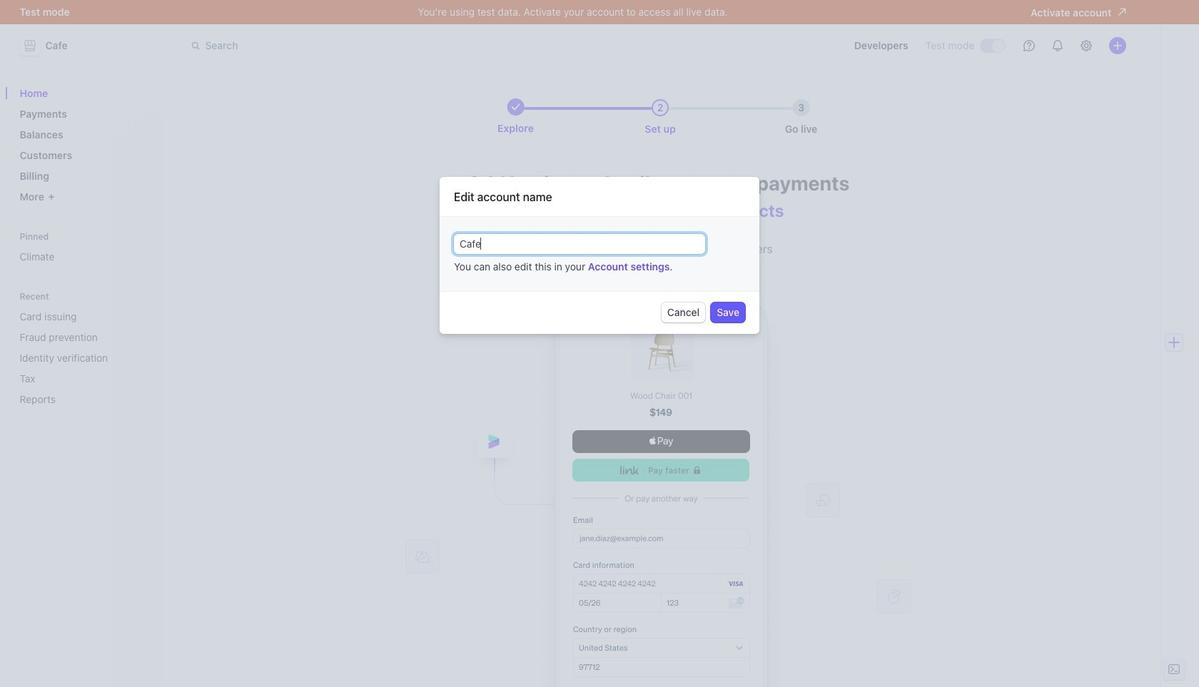 Task type: describe. For each thing, give the bounding box(es) containing it.
svg image
[[607, 245, 615, 254]]

1 recent element from the top
[[14, 291, 154, 411]]

2 recent element from the top
[[14, 305, 154, 411]]



Task type: locate. For each thing, give the bounding box(es) containing it.
core navigation links element
[[14, 81, 154, 209]]

pinned element
[[14, 231, 154, 269]]

recent element
[[14, 291, 154, 411], [14, 305, 154, 411]]

None search field
[[182, 32, 585, 59]]



Task type: vqa. For each thing, say whether or not it's contained in the screenshot.
checkout at bottom
no



